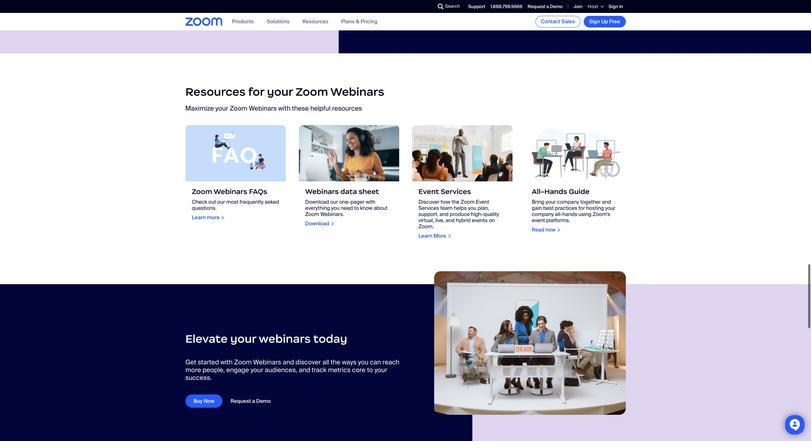 Task type: vqa. For each thing, say whether or not it's contained in the screenshot.
"Hardware" associated with as
no



Task type: locate. For each thing, give the bounding box(es) containing it.
you left need
[[331, 205, 340, 212]]

success.
[[185, 374, 212, 383]]

1 horizontal spatial request
[[528, 3, 546, 9]]

discover
[[296, 359, 321, 367]]

1 vertical spatial with
[[366, 199, 376, 206]]

0 horizontal spatial sign
[[589, 18, 600, 25]]

for up maximize your zoom webinars with these helpful resources at left
[[248, 85, 264, 99]]

request up contact
[[528, 3, 546, 9]]

1 horizontal spatial company
[[557, 199, 579, 206]]

read
[[532, 227, 545, 234]]

with right started
[[221, 359, 233, 367]]

hands
[[545, 188, 567, 196]]

search image
[[438, 4, 444, 9], [438, 4, 444, 9]]

1 vertical spatial download
[[305, 221, 329, 227]]

sign left up
[[589, 18, 600, 25]]

0 vertical spatial a
[[547, 3, 549, 9]]

1 horizontal spatial with
[[278, 104, 291, 113]]

and up zoom's
[[602, 199, 611, 206]]

2 horizontal spatial you
[[468, 205, 477, 212]]

buy now
[[194, 398, 215, 405]]

zoom webinars faqs check out our most frequently asked questions. learn more
[[192, 188, 279, 221]]

your right engage
[[251, 366, 263, 375]]

helpful
[[310, 104, 331, 113]]

1 vertical spatial event
[[476, 199, 489, 206]]

1 horizontal spatial the
[[452, 199, 460, 206]]

how
[[441, 199, 451, 206]]

more inside zoom webinars faqs check out our most frequently asked questions. learn more
[[207, 215, 220, 221]]

request a demo link
[[528, 3, 563, 9], [223, 395, 279, 408]]

1 our from the left
[[217, 199, 225, 206]]

discover zoom mesh
[[398, 4, 449, 11]]

faq image
[[185, 125, 286, 182]]

all-hands guide bring your company together and gain best practices for hosting your company all-hands using zoom's event platforms. read now
[[532, 188, 616, 234]]

1 download from the top
[[305, 199, 329, 206]]

for
[[248, 85, 264, 99], [579, 205, 585, 212]]

to inside get started with zoom webinars and discover all the ways you can reach more people, engage your audiences, and track metrics core to your success.
[[367, 366, 373, 375]]

1 horizontal spatial for
[[579, 205, 585, 212]]

1 horizontal spatial more
[[207, 215, 220, 221]]

support
[[468, 3, 485, 9]]

your up maximize your zoom webinars with these helpful resources at left
[[267, 85, 293, 99]]

request a demo
[[528, 3, 563, 9], [231, 398, 271, 405]]

discover
[[398, 4, 419, 11], [419, 199, 440, 206]]

webinars up everything
[[305, 188, 339, 196]]

to right need
[[354, 205, 359, 212]]

1 vertical spatial company
[[532, 211, 554, 218]]

1 vertical spatial the
[[331, 359, 340, 367]]

frequently
[[240, 199, 264, 206]]

1 vertical spatial request
[[231, 398, 251, 405]]

download
[[305, 199, 329, 206], [305, 221, 329, 227]]

zoom inside webinars data sheet download our one-pager with everything you need to know about zoom webinars. download
[[305, 211, 319, 218]]

with left these
[[278, 104, 291, 113]]

to right core
[[367, 366, 373, 375]]

1 vertical spatial more
[[185, 366, 201, 375]]

plans & pricing link
[[341, 18, 378, 25]]

sign up free link
[[584, 16, 626, 28]]

1 vertical spatial request a demo link
[[223, 395, 279, 408]]

discover inside 'event services discover how the zoom event services team helps you plan, support, and produce high-quality virtual, live, and hybrid events on zoom. learn more'
[[419, 199, 440, 206]]

event up high-
[[476, 199, 489, 206]]

with inside get started with zoom webinars and discover all the ways you can reach more people, engage your audiences, and track metrics core to your success.
[[221, 359, 233, 367]]

0 vertical spatial resources
[[303, 18, 328, 25]]

webinars
[[331, 85, 384, 99], [249, 104, 277, 113], [214, 188, 247, 196], [305, 188, 339, 196], [253, 359, 281, 367]]

cartoon of 3 people working as desk image
[[526, 125, 626, 182]]

webinars down elevate your webinars today
[[253, 359, 281, 367]]

webinars up most
[[214, 188, 247, 196]]

search
[[445, 3, 460, 9]]

1 horizontal spatial demo
[[550, 3, 563, 9]]

2 horizontal spatial with
[[366, 199, 376, 206]]

our inside zoom webinars faqs check out our most frequently asked questions. learn more
[[217, 199, 225, 206]]

1 horizontal spatial you
[[358, 359, 369, 367]]

woman waving on virtual meeting image
[[299, 125, 399, 182]]

1 horizontal spatial sign
[[609, 3, 618, 9]]

1 vertical spatial resources
[[185, 85, 246, 99]]

sign left in
[[609, 3, 618, 9]]

zoom logo image
[[185, 18, 222, 26]]

discover inside "link"
[[398, 4, 419, 11]]

company up hands
[[557, 199, 579, 206]]

learn down the 'questions.'
[[192, 215, 206, 221]]

resources
[[332, 104, 362, 113]]

0 vertical spatial sign
[[609, 3, 618, 9]]

0 horizontal spatial our
[[217, 199, 225, 206]]

0 horizontal spatial request a demo
[[231, 398, 271, 405]]

services up how
[[441, 188, 471, 196]]

the right how
[[452, 199, 460, 206]]

faqs
[[249, 188, 267, 196]]

all
[[323, 359, 329, 367]]

0 horizontal spatial you
[[331, 205, 340, 212]]

0 vertical spatial download
[[305, 199, 329, 206]]

sign in
[[609, 3, 623, 9]]

0 vertical spatial more
[[207, 215, 220, 221]]

0 horizontal spatial event
[[419, 188, 439, 196]]

0 horizontal spatial request a demo link
[[223, 395, 279, 408]]

with inside webinars data sheet download our one-pager with everything you need to know about zoom webinars. download
[[366, 199, 376, 206]]

with
[[278, 104, 291, 113], [366, 199, 376, 206], [221, 359, 233, 367]]

0 horizontal spatial for
[[248, 85, 264, 99]]

event up support,
[[419, 188, 439, 196]]

zoom inside discover zoom mesh "link"
[[421, 4, 435, 11]]

now
[[546, 227, 556, 234]]

1 horizontal spatial request a demo link
[[528, 3, 563, 9]]

and right live,
[[446, 217, 455, 224]]

0 horizontal spatial more
[[185, 366, 201, 375]]

you left the can
[[358, 359, 369, 367]]

0 vertical spatial request a demo
[[528, 3, 563, 9]]

0 horizontal spatial learn
[[192, 215, 206, 221]]

0 horizontal spatial resources
[[185, 85, 246, 99]]

1 horizontal spatial services
[[441, 188, 471, 196]]

0 horizontal spatial services
[[419, 205, 439, 212]]

and
[[602, 199, 611, 206], [440, 211, 449, 218], [446, 217, 455, 224], [283, 359, 294, 367], [299, 366, 310, 375]]

event
[[419, 188, 439, 196], [476, 199, 489, 206]]

the right all on the bottom left of the page
[[331, 359, 340, 367]]

sign
[[609, 3, 618, 9], [589, 18, 600, 25]]

learn down zoom.
[[419, 233, 433, 240]]

0 horizontal spatial to
[[354, 205, 359, 212]]

0 vertical spatial discover
[[398, 4, 419, 11]]

0 vertical spatial learn
[[192, 215, 206, 221]]

1 vertical spatial a
[[252, 398, 255, 405]]

track
[[312, 366, 327, 375]]

sign for sign up free
[[589, 18, 600, 25]]

using
[[579, 211, 592, 218]]

1 vertical spatial sign
[[589, 18, 600, 25]]

to
[[354, 205, 359, 212], [367, 366, 373, 375]]

sheet
[[359, 188, 379, 196]]

discover zoom mesh link
[[390, 1, 457, 14]]

request down engage
[[231, 398, 251, 405]]

2 our from the left
[[330, 199, 338, 206]]

1 vertical spatial to
[[367, 366, 373, 375]]

most
[[226, 199, 239, 206]]

engage
[[226, 366, 249, 375]]

more down the 'questions.'
[[207, 215, 220, 221]]

your right hosting
[[605, 205, 616, 212]]

0 horizontal spatial with
[[221, 359, 233, 367]]

maximize
[[185, 104, 214, 113]]

2 download from the top
[[305, 221, 329, 227]]

with down sheet
[[366, 199, 376, 206]]

demo
[[550, 3, 563, 9], [256, 398, 271, 405]]

1 vertical spatial services
[[419, 205, 439, 212]]

your right core
[[375, 366, 387, 375]]

you inside 'event services discover how the zoom event services team helps you plan, support, and produce high-quality virtual, live, and hybrid events on zoom. learn more'
[[468, 205, 477, 212]]

you
[[331, 205, 340, 212], [468, 205, 477, 212], [358, 359, 369, 367]]

for inside all-hands guide bring your company together and gain best practices for hosting your company all-hands using zoom's event platforms. read now
[[579, 205, 585, 212]]

webinars.
[[321, 211, 344, 218]]

download down everything
[[305, 221, 329, 227]]

resources for resources popup button in the top of the page
[[303, 18, 328, 25]]

more
[[207, 215, 220, 221], [185, 366, 201, 375]]

about
[[374, 205, 388, 212]]

sign inside "link"
[[589, 18, 600, 25]]

1 horizontal spatial learn
[[419, 233, 433, 240]]

your up engage
[[230, 332, 256, 347]]

0 horizontal spatial company
[[532, 211, 554, 218]]

services up virtual,
[[419, 205, 439, 212]]

company down bring
[[532, 211, 554, 218]]

your right maximize
[[215, 104, 228, 113]]

None search field
[[414, 1, 439, 12]]

produce
[[450, 211, 470, 218]]

for left hosting
[[579, 205, 585, 212]]

1 horizontal spatial resources
[[303, 18, 328, 25]]

0 vertical spatial services
[[441, 188, 471, 196]]

our
[[217, 199, 225, 206], [330, 199, 338, 206]]

to inside webinars data sheet download our one-pager with everything you need to know about zoom webinars. download
[[354, 205, 359, 212]]

more left people,
[[185, 366, 201, 375]]

0 vertical spatial for
[[248, 85, 264, 99]]

0 vertical spatial with
[[278, 104, 291, 113]]

buy now link
[[185, 395, 223, 408]]

in
[[619, 3, 623, 9]]

our right out
[[217, 199, 225, 206]]

1 vertical spatial discover
[[419, 199, 440, 206]]

2 vertical spatial with
[[221, 359, 233, 367]]

a
[[547, 3, 549, 9], [252, 398, 255, 405]]

contact
[[541, 18, 561, 25]]

0 vertical spatial the
[[452, 199, 460, 206]]

one-
[[339, 199, 351, 206]]

plans
[[341, 18, 355, 25]]

1 horizontal spatial to
[[367, 366, 373, 375]]

you left plan,
[[468, 205, 477, 212]]

you inside get started with zoom webinars and discover all the ways you can reach more people, engage your audiences, and track metrics core to your success.
[[358, 359, 369, 367]]

learn inside zoom webinars faqs check out our most frequently asked questions. learn more
[[192, 215, 206, 221]]

maximize your zoom webinars with these helpful resources
[[185, 104, 362, 113]]

0 horizontal spatial the
[[331, 359, 340, 367]]

the
[[452, 199, 460, 206], [331, 359, 340, 367]]

high-
[[471, 211, 484, 218]]

contact sales
[[541, 18, 575, 25]]

services
[[441, 188, 471, 196], [419, 205, 439, 212]]

1 vertical spatial for
[[579, 205, 585, 212]]

1 vertical spatial demo
[[256, 398, 271, 405]]

1 horizontal spatial our
[[330, 199, 338, 206]]

0 vertical spatial to
[[354, 205, 359, 212]]

pricing
[[361, 18, 378, 25]]

download up webinars.
[[305, 199, 329, 206]]

1 vertical spatial learn
[[419, 233, 433, 240]]

event
[[532, 217, 545, 224]]

0 vertical spatial event
[[419, 188, 439, 196]]

more
[[434, 233, 446, 240]]

resources for your zoom webinars
[[185, 85, 384, 99]]

learn
[[192, 215, 206, 221], [419, 233, 433, 240]]

our left one-
[[330, 199, 338, 206]]



Task type: describe. For each thing, give the bounding box(es) containing it.
zoom inside zoom webinars faqs check out our most frequently asked questions. learn more
[[192, 188, 212, 196]]

today
[[313, 332, 347, 347]]

everything
[[305, 205, 330, 212]]

more inside get started with zoom webinars and discover all the ways you can reach more people, engage your audiences, and track metrics core to your success.
[[185, 366, 201, 375]]

webinars data sheet download our one-pager with everything you need to know about zoom webinars. download
[[305, 188, 388, 227]]

0 vertical spatial demo
[[550, 3, 563, 9]]

0 horizontal spatial demo
[[256, 398, 271, 405]]

quality
[[484, 211, 499, 218]]

get
[[185, 359, 196, 367]]

bring
[[532, 199, 545, 206]]

sign for sign in
[[609, 3, 618, 9]]

asked
[[265, 199, 279, 206]]

check
[[192, 199, 207, 206]]

questions.
[[192, 205, 217, 212]]

host button
[[588, 4, 604, 9]]

guide
[[569, 188, 590, 196]]

solutions button
[[267, 18, 290, 25]]

hybrid
[[456, 217, 471, 224]]

&
[[356, 18, 360, 25]]

1 horizontal spatial a
[[547, 3, 549, 9]]

out
[[208, 199, 216, 206]]

hands
[[563, 211, 577, 218]]

need
[[341, 205, 353, 212]]

now
[[204, 398, 215, 405]]

metrics
[[328, 366, 351, 375]]

up
[[601, 18, 608, 25]]

zoom inside get started with zoom webinars and discover all the ways you can reach more people, engage your audiences, and track metrics core to your success.
[[234, 359, 252, 367]]

1.888.799.9666 link
[[491, 3, 523, 9]]

you for services
[[468, 205, 477, 212]]

1 horizontal spatial request a demo
[[528, 3, 563, 9]]

started
[[198, 359, 219, 367]]

data
[[341, 188, 357, 196]]

resources button
[[303, 18, 328, 25]]

know
[[360, 205, 373, 212]]

our inside webinars data sheet download our one-pager with everything you need to know about zoom webinars. download
[[330, 199, 338, 206]]

solutions
[[267, 18, 290, 25]]

0 vertical spatial request
[[528, 3, 546, 9]]

webinars down resources for your zoom webinars
[[249, 104, 277, 113]]

and left track
[[299, 366, 310, 375]]

reach
[[383, 359, 400, 367]]

0 vertical spatial request a demo link
[[528, 3, 563, 9]]

together
[[581, 199, 601, 206]]

join link
[[574, 3, 583, 9]]

practices
[[555, 205, 578, 212]]

webinars inside get started with zoom webinars and discover all the ways you can reach more people, engage your audiences, and track metrics core to your success.
[[253, 359, 281, 367]]

0 horizontal spatial a
[[252, 398, 255, 405]]

hosting
[[586, 205, 604, 212]]

1 vertical spatial request a demo
[[231, 398, 271, 405]]

you for started
[[358, 359, 369, 367]]

all-
[[532, 188, 545, 196]]

get started with zoom webinars and discover all the ways you can reach more people, engage your audiences, and track metrics core to your success.
[[185, 359, 400, 383]]

pager
[[351, 199, 365, 206]]

helps
[[454, 205, 467, 212]]

event services image
[[412, 125, 513, 182]]

1.888.799.9666
[[491, 3, 523, 9]]

learn inside 'event services discover how the zoom event services team helps you plan, support, and produce high-quality virtual, live, and hybrid events on zoom. learn more'
[[419, 233, 433, 240]]

zoom.
[[419, 224, 434, 230]]

and inside all-hands guide bring your company together and gain best practices for hosting your company all-hands using zoom's event platforms. read now
[[602, 199, 611, 206]]

these
[[292, 104, 309, 113]]

sign up free
[[589, 18, 620, 25]]

on
[[489, 217, 495, 224]]

all-
[[555, 211, 563, 218]]

radio station image
[[434, 272, 626, 416]]

the inside get started with zoom webinars and discover all the ways you can reach more people, engage your audiences, and track metrics core to your success.
[[331, 359, 340, 367]]

support,
[[419, 211, 438, 218]]

webinars
[[259, 332, 311, 347]]

join
[[574, 3, 583, 9]]

products
[[232, 18, 254, 25]]

core
[[352, 366, 366, 375]]

contact sales link
[[536, 16, 581, 28]]

can
[[370, 359, 381, 367]]

zoom's
[[593, 211, 611, 218]]

the inside 'event services discover how the zoom event services team helps you plan, support, and produce high-quality virtual, live, and hybrid events on zoom. learn more'
[[452, 199, 460, 206]]

and down how
[[440, 211, 449, 218]]

event services discover how the zoom event services team helps you plan, support, and produce high-quality virtual, live, and hybrid events on zoom. learn more
[[419, 188, 499, 240]]

free
[[610, 18, 620, 25]]

team
[[441, 205, 453, 212]]

zoom inside 'event services discover how the zoom event services team helps you plan, support, and produce high-quality virtual, live, and hybrid events on zoom. learn more'
[[461, 199, 475, 206]]

products button
[[232, 18, 254, 25]]

0 vertical spatial company
[[557, 199, 579, 206]]

elevate your webinars today
[[185, 332, 347, 347]]

host
[[588, 4, 599, 9]]

events
[[472, 217, 488, 224]]

and left discover
[[283, 359, 294, 367]]

your down 'hands'
[[546, 199, 556, 206]]

mesh
[[436, 4, 449, 11]]

live,
[[435, 217, 445, 224]]

webinars up resources at the top of the page
[[331, 85, 384, 99]]

webinars inside webinars data sheet download our one-pager with everything you need to know about zoom webinars. download
[[305, 188, 339, 196]]

plans & pricing
[[341, 18, 378, 25]]

elevate
[[185, 332, 228, 347]]

platforms.
[[546, 217, 570, 224]]

0 horizontal spatial request
[[231, 398, 251, 405]]

1 horizontal spatial event
[[476, 199, 489, 206]]

gain
[[532, 205, 542, 212]]

support link
[[468, 3, 485, 9]]

people,
[[203, 366, 225, 375]]

virtual,
[[419, 217, 434, 224]]

webinars inside zoom webinars faqs check out our most frequently asked questions. learn more
[[214, 188, 247, 196]]

resources for resources for your zoom webinars
[[185, 85, 246, 99]]

you inside webinars data sheet download our one-pager with everything you need to know about zoom webinars. download
[[331, 205, 340, 212]]

audiences,
[[265, 366, 297, 375]]

sales
[[562, 18, 575, 25]]



